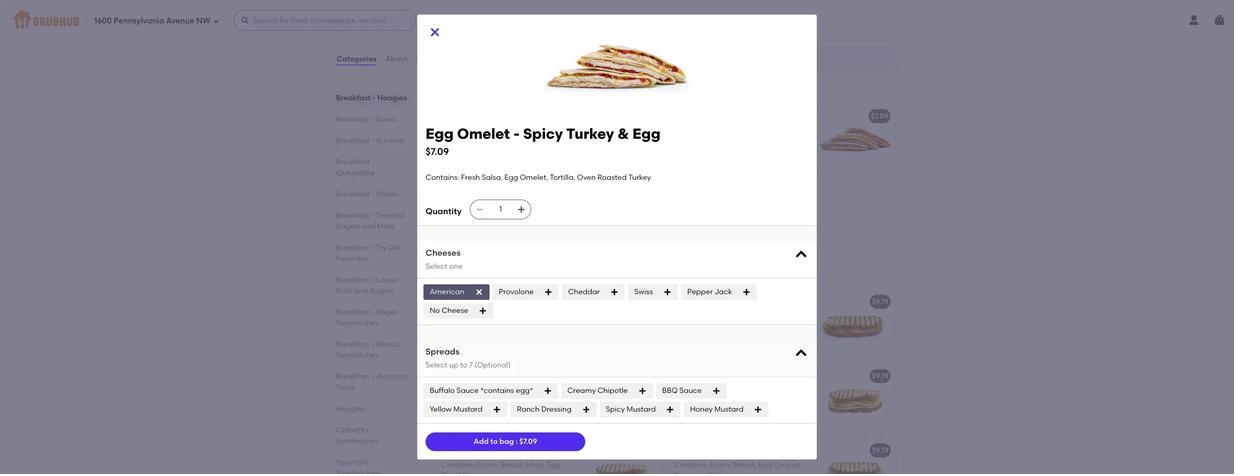 Task type: describe. For each thing, give the bounding box(es) containing it.
buffalo sauce *contains egg*
[[430, 387, 533, 396]]

roasted inside contains: fresh salsa, egg omelet, tortilla, oven roasted turkey
[[489, 211, 519, 220]]

pepper
[[688, 288, 713, 297]]

contains: garlic aioli, plain cream cheese, spinach, tomato, egg omelet, tortilla, oven roasted turkey
[[442, 126, 573, 156]]

panini inside tab
[[377, 190, 398, 199]]

chipotle
[[598, 387, 628, 396]]

0 vertical spatial contains: fresh salsa, egg omelet, tortilla, oven roasted turkey
[[426, 173, 652, 182]]

ranch
[[517, 405, 540, 414]]

svg image for american
[[475, 288, 483, 297]]

applewood for -
[[490, 298, 531, 306]]

turkey inside contains: fresh salsa, egg omelet, tortilla, oven roasted turkey
[[520, 211, 543, 220]]

cheeses
[[426, 248, 461, 258]]

omelet, inside contains: cheddar, fresh salsa, egg omelet, tortilla burrito
[[442, 26, 470, 34]]

breakfast - panini tab
[[336, 189, 409, 200]]

$9.19 for egg omelet - honey smoked turkey
[[873, 372, 889, 381]]

smoked for bacon
[[533, 298, 562, 306]]

contains: cheddar, fresh salsa, egg omelet, tortilla burrito
[[442, 15, 569, 34]]

add to bag : $7.09
[[474, 438, 537, 447]]

breakfast for breakfast - try our favorites "tab"
[[336, 244, 370, 253]]

spreads
[[426, 347, 460, 357]]

- inside 'tab'
[[373, 94, 376, 103]]

favorites
[[336, 255, 368, 263]]

2 vertical spatial spicy
[[606, 405, 625, 414]]

1 horizontal spatial breakfast - panini
[[434, 267, 533, 280]]

egg omelet - egg image for $9.19
[[817, 291, 895, 358]]

ciabatta
[[336, 426, 369, 435]]

omelet inside egg omelet - spicy turkey & egg $7.09
[[457, 125, 510, 143]]

meat, for oven
[[525, 461, 546, 470]]

nw
[[196, 16, 211, 25]]

cream
[[538, 126, 563, 135]]

breakfast - burritos tab
[[336, 135, 409, 146]]

contains: for egg omelet - applewood smoked bacon
[[442, 312, 475, 321]]

- inside breakfast - biscuit sandwiches
[[372, 340, 375, 349]]

to inside spreads select up to 7 (optional)
[[461, 361, 468, 370]]

more
[[378, 222, 396, 231]]

cheeses select one
[[426, 248, 463, 271]]

avocado
[[377, 373, 408, 382]]

specialty
[[336, 459, 369, 468]]

- inside breakfast - bagel sandwiches
[[372, 308, 375, 317]]

1600 pennsylvania avenue nw
[[94, 16, 211, 25]]

quesadilla inside the "breakfast - quesadilla"
[[336, 169, 374, 178]]

2 vertical spatial fresh
[[477, 201, 496, 210]]

& for egg omelet - spicy turkey & egg $7.09
[[618, 125, 629, 143]]

sausage
[[675, 472, 706, 475]]

jack
[[715, 288, 733, 297]]

reviews
[[417, 55, 446, 63]]

panini for egg omelet - ham image
[[477, 387, 499, 396]]

breakfast - quesadilla inside breakfast - quesadilla 'tab'
[[336, 158, 375, 178]]

egg omelet - egg for $5.99
[[442, 0, 504, 9]]

panini for egg omelet - oven roasted turkey image
[[477, 461, 499, 470]]

dressing
[[542, 405, 572, 414]]

turkey inside egg omelet - spicy turkey & egg $7.09
[[567, 125, 615, 143]]

plain
[[519, 126, 536, 135]]

svg image for creamy chipotle
[[639, 387, 647, 396]]

try
[[376, 244, 387, 253]]

spicy for egg omelet - spicy turkey & egg $7.09
[[523, 125, 563, 143]]

american
[[430, 288, 465, 297]]

1 vertical spatial fresh
[[461, 173, 480, 182]]

bag
[[500, 438, 514, 447]]

sandwiches inside breakfast - bagel sandwiches
[[336, 319, 379, 328]]

7
[[470, 361, 473, 370]]

1600
[[94, 16, 112, 25]]

select for cheeses
[[426, 262, 448, 271]]

tortilla, inside the contains: garlic aioli, plain cream cheese, spinach, tomato, egg omelet, tortilla, oven roasted turkey
[[471, 148, 497, 156]]

svg image for pepper jack
[[743, 288, 751, 297]]

patty
[[707, 472, 726, 475]]

burrito
[[497, 26, 520, 34]]

spreads select up to 7 (optional)
[[426, 347, 511, 370]]

roasted down 'ranch' in the bottom of the page
[[511, 446, 540, 455]]

breakfast for breakfast - quesadilla 'tab'
[[336, 158, 370, 167]]

$7.09 inside button
[[872, 112, 889, 121]]

omelet, inside the contains: garlic aioli, plain cream cheese, spinach, tomato, egg omelet, tortilla, oven roasted turkey
[[442, 148, 470, 156]]

pepper jack
[[688, 288, 733, 297]]

contains: inside contains: panini bread, egg omelet, sausage patty
[[675, 461, 709, 470]]

breakfast - hoagies
[[336, 94, 407, 103]]

contains: for egg omelet - honey smoked turkey
[[675, 387, 709, 396]]

cheese
[[442, 307, 469, 315]]

bread, for ham
[[501, 387, 524, 396]]

breakfast - toasted bagels and more tab
[[336, 210, 409, 232]]

creamy
[[568, 387, 596, 396]]

panini for egg omelet - applewood smoked bacon "image"
[[477, 312, 499, 321]]

breakfast - biscuit sandwiches
[[336, 340, 400, 360]]

hoagies tab
[[336, 404, 409, 415]]

ranch dressing
[[517, 405, 572, 414]]

select for spreads
[[426, 361, 448, 370]]

categories
[[337, 55, 377, 63]]

provolone
[[499, 288, 534, 297]]

& for egg omelet - spicy turkey & egg
[[536, 186, 542, 195]]

bacon,
[[472, 323, 497, 332]]

egg omelet - oven roasted turkey image
[[584, 440, 662, 475]]

and for more
[[362, 222, 376, 231]]

toast
[[336, 384, 355, 393]]

svg image for cheddar
[[611, 288, 619, 297]]

contains: inside the contains: garlic aioli, plain cream cheese, spinach, tomato, egg omelet, tortilla, oven roasted turkey
[[442, 126, 475, 135]]

egg*
[[516, 387, 533, 396]]

contains: panini bread, egg omelet, sausage patty
[[675, 461, 802, 475]]

breakfast - bowls tab
[[336, 114, 409, 125]]

- inside the "breakfast - quesadilla"
[[372, 158, 375, 167]]

bagel
[[377, 308, 397, 317]]

honey mustard
[[691, 405, 744, 414]]

one
[[450, 262, 463, 271]]

svg image for honey mustard
[[754, 406, 763, 414]]

contains: for egg omelet - oven roasted turkey
[[442, 461, 475, 470]]

bbq sauce
[[663, 387, 702, 396]]

yellow
[[430, 405, 452, 414]]

about button
[[385, 41, 408, 78]]

egg inside the contains: garlic aioli, plain cream cheese, spinach, tomato, egg omelet, tortilla, oven roasted turkey
[[535, 137, 549, 146]]

contains: panini bread, meat, egg omelet for ham
[[442, 387, 561, 406]]

ciabatta sandwiches tab
[[336, 425, 409, 447]]

breakfast - bagel sandwiches tab
[[336, 307, 409, 329]]

svg image for no cheese
[[479, 307, 488, 316]]

pennsylvania
[[114, 16, 164, 25]]

breakfast for breakfast - panini tab on the left top
[[336, 190, 370, 199]]

reviews button
[[416, 41, 446, 78]]

buffalo
[[430, 387, 455, 396]]

salsa, inside contains: fresh salsa, egg omelet, tortilla, oven roasted turkey
[[498, 201, 519, 210]]

breakfast for breakfast - toasted bagels and more tab
[[336, 211, 370, 220]]

tortilla, inside contains: fresh salsa, egg omelet, tortilla, oven roasted turkey
[[442, 211, 467, 220]]

egg omelet - spicy turkey & egg
[[442, 186, 557, 195]]

fresh inside contains: cheddar, fresh salsa, egg omelet, tortilla burrito
[[512, 15, 531, 24]]

egg inside contains: panini bread, egg omelet, sausage patty
[[759, 461, 772, 470]]

sandwiches inside breakfast - biscuit sandwiches
[[336, 351, 379, 360]]

breakfast for breakfast - biscuit sandwiches tab
[[336, 340, 370, 349]]

1 vertical spatial tortilla,
[[550, 173, 576, 182]]

omelet inside contains: panini bread, applewood smoked bacon, egg omelet
[[514, 323, 540, 332]]

contains: for egg omelet - ham
[[442, 387, 475, 396]]

tomato,
[[504, 137, 533, 146]]

spinach,
[[472, 137, 503, 146]]

sauce for bbq
[[680, 387, 702, 396]]

bread, for honey
[[734, 387, 757, 396]]

egg omelet - spicy turkey & egg image
[[584, 179, 662, 247]]

bowls
[[377, 115, 397, 124]]

egg omelet - honey smoked turkey image
[[817, 365, 895, 433]]

1 vertical spatial salsa,
[[482, 173, 503, 182]]

bagels inside breakfast - loose rolls and bagels
[[370, 287, 394, 296]]

oven inside the contains: garlic aioli, plain cream cheese, spinach, tomato, egg omelet, tortilla, oven roasted turkey
[[499, 148, 517, 156]]

rolls
[[336, 287, 352, 296]]

0 vertical spatial quesadilla
[[498, 82, 557, 95]]

$7.09 button
[[668, 105, 895, 173]]

egg omelet - egg for $9.19
[[675, 298, 737, 306]]

quantity
[[426, 207, 462, 216]]



Task type: locate. For each thing, give the bounding box(es) containing it.
0 vertical spatial bagels
[[336, 222, 360, 231]]

1 vertical spatial &
[[536, 186, 542, 195]]

0 vertical spatial salsa,
[[533, 15, 554, 24]]

applewood down bacon
[[525, 312, 566, 321]]

breakfast for "breakfast - bagel sandwiches" "tab" in the bottom left of the page
[[336, 308, 370, 317]]

tortilla
[[471, 26, 495, 34]]

2 mustard from the left
[[627, 405, 656, 414]]

panini for egg omelet - sausage patty 'image' at the bottom right of the page
[[710, 461, 732, 470]]

spicy
[[523, 125, 563, 143], [490, 186, 510, 195], [606, 405, 625, 414]]

contains:
[[442, 15, 475, 24], [442, 126, 475, 135], [426, 173, 460, 182], [442, 201, 475, 210], [442, 312, 475, 321], [442, 387, 475, 396], [675, 387, 709, 396], [442, 461, 475, 470], [675, 461, 709, 470]]

sauce
[[457, 387, 479, 396], [680, 387, 702, 396]]

omelet
[[457, 0, 484, 9], [457, 125, 510, 143], [457, 186, 484, 195], [457, 298, 484, 306], [690, 298, 717, 306], [514, 323, 540, 332], [457, 372, 484, 381], [690, 372, 717, 381], [442, 397, 468, 406], [675, 397, 701, 406], [457, 446, 484, 455], [442, 472, 468, 475]]

1 vertical spatial breakfast - quesadilla
[[336, 158, 375, 178]]

to left 7
[[461, 361, 468, 370]]

- inside breakfast - avocado toast
[[372, 373, 375, 382]]

no
[[430, 307, 440, 315]]

breakfast up american
[[434, 267, 488, 280]]

egg omelet - sausage patty image
[[817, 440, 895, 475]]

omelet, inside contains: panini bread, egg omelet, sausage patty
[[774, 461, 802, 470]]

egg inside contains: cheddar, fresh salsa, egg omelet, tortilla burrito
[[555, 15, 569, 24]]

2 horizontal spatial smoked
[[748, 372, 777, 381]]

breakfast - hoagies tab
[[336, 93, 409, 104]]

sandwiches up breakfast - avocado toast
[[336, 351, 379, 360]]

contains: panini bread, meat, egg omelet for oven
[[442, 461, 561, 475]]

1 horizontal spatial breakfast - quesadilla
[[434, 82, 557, 95]]

1 horizontal spatial sauce
[[680, 387, 702, 396]]

0 vertical spatial tortilla,
[[471, 148, 497, 156]]

breakfast up breakfast - toasted bagels and more
[[336, 190, 370, 199]]

1 horizontal spatial egg omelet - egg image
[[817, 291, 895, 358]]

up
[[450, 361, 459, 370]]

egg omelet - applewood smoked bacon image
[[584, 291, 662, 358]]

fresh up egg omelet - spicy turkey & egg
[[461, 173, 480, 182]]

egg omelet - egg image for $5.99
[[584, 0, 662, 61]]

biscuit
[[377, 340, 400, 349]]

turkey inside the contains: garlic aioli, plain cream cheese, spinach, tomato, egg omelet, tortilla, oven roasted turkey
[[550, 148, 573, 156]]

egg inside contains: panini bread, applewood smoked bacon, egg omelet
[[498, 323, 512, 332]]

contains: fresh salsa, egg omelet, tortilla, oven roasted turkey down egg omelet - spicy turkey & egg $7.09 on the top of page
[[426, 173, 652, 182]]

1 vertical spatial to
[[491, 438, 498, 447]]

salsa, up egg omelet - spicy turkey & egg
[[482, 173, 503, 182]]

-
[[485, 0, 488, 9], [491, 82, 495, 95], [373, 94, 376, 103], [372, 115, 375, 124], [514, 125, 520, 143], [372, 136, 375, 145], [372, 158, 375, 167], [485, 186, 488, 195], [372, 190, 375, 199], [372, 211, 375, 220], [372, 244, 375, 253], [491, 267, 495, 280], [372, 276, 375, 285], [485, 298, 488, 306], [718, 298, 722, 306], [372, 308, 375, 317], [372, 340, 375, 349], [485, 372, 488, 381], [718, 372, 722, 381], [372, 373, 375, 382], [485, 446, 488, 455]]

0 horizontal spatial to
[[461, 361, 468, 370]]

loose
[[377, 276, 397, 285]]

contains: up cheese,
[[442, 126, 475, 135]]

contains: panini bread, meat, egg omelet down egg omelet - honey smoked turkey at the right of page
[[675, 387, 794, 406]]

oven inside contains: fresh salsa, egg omelet, tortilla, oven roasted turkey
[[469, 211, 487, 220]]

0 vertical spatial egg omelet - egg
[[442, 0, 504, 9]]

breakfast inside 'tab'
[[336, 94, 371, 103]]

to
[[461, 361, 468, 370], [491, 438, 498, 447]]

breakfast - biscuit sandwiches tab
[[336, 339, 409, 361]]

2 horizontal spatial mustard
[[715, 405, 744, 414]]

spicy for egg omelet - spicy turkey & egg
[[490, 186, 510, 195]]

2 horizontal spatial tortilla,
[[550, 173, 576, 182]]

fresh down egg omelet - spicy turkey & egg
[[477, 201, 496, 210]]

panini down ham
[[477, 387, 499, 396]]

sandwiches
[[336, 319, 379, 328], [336, 351, 379, 360], [336, 437, 379, 446], [336, 470, 379, 475]]

salsa, inside contains: cheddar, fresh salsa, egg omelet, tortilla burrito
[[533, 15, 554, 24]]

select inside spreads select up to 7 (optional)
[[426, 361, 448, 370]]

egg omelet - oven roasted turkey
[[442, 446, 565, 455]]

breakfast inside the "breakfast - quesadilla"
[[336, 158, 370, 167]]

1 sauce from the left
[[457, 387, 479, 396]]

1 select from the top
[[426, 262, 448, 271]]

sandwiches up breakfast - biscuit sandwiches at the bottom of page
[[336, 319, 379, 328]]

panini inside contains: panini bread, egg omelet, sausage patty
[[710, 461, 732, 470]]

breakfast - bowls
[[336, 115, 397, 124]]

breakfast - try our favorites tab
[[336, 243, 409, 264]]

sandwiches down ciabatta
[[336, 437, 379, 446]]

breakfast inside breakfast - avocado toast
[[336, 373, 370, 382]]

1 horizontal spatial &
[[618, 125, 629, 143]]

breakfast up toast
[[336, 373, 370, 382]]

breakfast for breakfast - bowls tab
[[336, 115, 370, 124]]

breakfast up 'breakfast - burritos'
[[336, 115, 370, 124]]

3 sandwiches from the top
[[336, 437, 379, 446]]

breakfast for "breakfast - loose rolls and bagels" tab
[[336, 276, 370, 285]]

sauce right the bbq
[[680, 387, 702, 396]]

cheddar,
[[477, 15, 510, 24]]

contains: fresh salsa, egg omelet, tortilla, oven roasted turkey
[[426, 173, 652, 182], [442, 201, 564, 220]]

breakfast - burritos
[[336, 136, 404, 145]]

bacon
[[564, 298, 587, 306]]

1 vertical spatial and
[[354, 287, 368, 296]]

1 horizontal spatial honey
[[723, 372, 746, 381]]

our
[[389, 244, 402, 253]]

ciabatta sandwiches
[[336, 426, 379, 446]]

contains: garlic aioli, plain cream cheese, spinach, tomato, egg omelet, tortilla, oven roasted turkey button
[[435, 105, 662, 173]]

contains: down the add
[[442, 461, 475, 470]]

1 vertical spatial select
[[426, 361, 448, 370]]

smoked inside contains: panini bread, applewood smoked bacon, egg omelet
[[442, 323, 470, 332]]

breakfast - toasted bagels and more
[[336, 211, 405, 231]]

honey up the honey mustard
[[723, 372, 746, 381]]

roasted
[[519, 148, 548, 156], [598, 173, 627, 182], [489, 211, 519, 220], [511, 446, 540, 455]]

cheese,
[[442, 137, 470, 146]]

mustard down chipotle at the bottom of page
[[627, 405, 656, 414]]

meat, up 'ranch' in the bottom of the page
[[525, 387, 546, 396]]

hoagies inside 'tab'
[[378, 94, 407, 103]]

1 mustard from the left
[[454, 405, 483, 414]]

0 vertical spatial hoagies
[[378, 94, 407, 103]]

contains: panini bread, meat, egg omelet down ham
[[442, 387, 561, 406]]

0 horizontal spatial tortilla,
[[442, 211, 467, 220]]

0 vertical spatial egg omelet - egg image
[[584, 0, 662, 61]]

categories button
[[336, 41, 377, 78]]

1 horizontal spatial tortilla,
[[471, 148, 497, 156]]

0 horizontal spatial quesadilla
[[336, 169, 374, 178]]

bread, for oven
[[501, 461, 524, 470]]

to left bag
[[491, 438, 498, 447]]

1 sandwiches from the top
[[336, 319, 379, 328]]

breakfast down reviews button
[[434, 82, 488, 95]]

contains: for egg omelet - egg
[[442, 15, 475, 24]]

egg omelet - ham
[[442, 372, 507, 381]]

yellow mustard
[[430, 405, 483, 414]]

contains: up the honey mustard
[[675, 387, 709, 396]]

contains: up sausage
[[675, 461, 709, 470]]

breakfast - avocado toast
[[336, 373, 408, 393]]

swiss
[[635, 288, 653, 297]]

2 vertical spatial tortilla,
[[442, 211, 467, 220]]

0 vertical spatial applewood
[[490, 298, 531, 306]]

avenue
[[166, 16, 195, 25]]

0 vertical spatial breakfast - panini
[[336, 190, 398, 199]]

select inside cheeses select one
[[426, 262, 448, 271]]

contains: panini bread, meat, egg omelet
[[442, 387, 561, 406], [675, 387, 794, 406], [442, 461, 561, 475]]

2 horizontal spatial spicy
[[606, 405, 625, 414]]

0 horizontal spatial sauce
[[457, 387, 479, 396]]

0 vertical spatial and
[[362, 222, 376, 231]]

0 vertical spatial to
[[461, 361, 468, 370]]

contains: right no
[[442, 312, 475, 321]]

egg omelet - egg
[[442, 0, 504, 9], [675, 298, 737, 306]]

mustard for spicy mustard
[[627, 405, 656, 414]]

1 vertical spatial hoagies
[[336, 405, 365, 414]]

quesadilla up breakfast - panini tab on the left top
[[336, 169, 374, 178]]

1 vertical spatial honey
[[691, 405, 713, 414]]

1 vertical spatial applewood
[[525, 312, 566, 321]]

panini for egg omelet - honey smoked turkey image
[[710, 387, 732, 396]]

sauce down the egg omelet - ham
[[457, 387, 479, 396]]

roasted inside the contains: garlic aioli, plain cream cheese, spinach, tomato, egg omelet, tortilla, oven roasted turkey
[[519, 148, 548, 156]]

2 sandwiches from the top
[[336, 351, 379, 360]]

mustard for honey mustard
[[715, 405, 744, 414]]

toasted
[[376, 211, 405, 220]]

0 horizontal spatial breakfast - panini
[[336, 190, 398, 199]]

meat, down egg omelet - honey smoked turkey at the right of page
[[759, 387, 779, 396]]

hoagies up bowls at top left
[[378, 94, 407, 103]]

1 vertical spatial bagels
[[370, 287, 394, 296]]

salsa,
[[533, 15, 554, 24], [482, 173, 503, 182], [498, 201, 519, 210]]

spicy mustard
[[606, 405, 656, 414]]

breakfast - avocado toast tab
[[336, 372, 409, 394]]

egg omelet - garlic smoked turkey & egg image
[[584, 105, 662, 173]]

hoagies up ciabatta
[[336, 405, 365, 414]]

svg image
[[1214, 14, 1227, 27], [213, 18, 219, 24], [429, 26, 442, 39], [518, 206, 526, 214], [545, 288, 553, 297], [664, 288, 672, 297], [794, 347, 809, 361], [544, 387, 552, 396], [493, 406, 502, 414], [582, 406, 591, 414], [667, 406, 675, 414]]

(optional)
[[475, 361, 511, 370]]

bbq
[[663, 387, 678, 396]]

0 vertical spatial fresh
[[512, 15, 531, 24]]

breakfast - panini inside tab
[[336, 190, 398, 199]]

bagels down loose at the bottom left
[[370, 287, 394, 296]]

breakfast - panini
[[336, 190, 398, 199], [434, 267, 533, 280]]

0 vertical spatial spicy
[[523, 125, 563, 143]]

contains: up the yellow mustard
[[442, 387, 475, 396]]

breakfast up favorites
[[336, 244, 370, 253]]

breakfast inside breakfast - toasted bagels and more
[[336, 211, 370, 220]]

bread, inside contains: panini bread, applewood smoked bacon, egg omelet
[[501, 312, 524, 321]]

1 vertical spatial egg omelet - egg
[[675, 298, 737, 306]]

smoked for turkey
[[748, 372, 777, 381]]

1 horizontal spatial to
[[491, 438, 498, 447]]

main navigation navigation
[[0, 0, 1235, 41]]

$9.19 for egg omelet - egg
[[873, 298, 889, 306]]

- inside egg omelet - spicy turkey & egg $7.09
[[514, 125, 520, 143]]

quesadilla
[[498, 82, 557, 95], [336, 169, 374, 178]]

breakfast down breakfast - bagel sandwiches
[[336, 340, 370, 349]]

1 horizontal spatial bagels
[[370, 287, 394, 296]]

0 vertical spatial &
[[618, 125, 629, 143]]

smoked for bacon,
[[442, 323, 470, 332]]

omelet,
[[442, 26, 470, 34], [442, 148, 470, 156], [520, 173, 549, 182], [536, 201, 564, 210], [774, 461, 802, 470]]

mustard
[[454, 405, 483, 414], [627, 405, 656, 414], [715, 405, 744, 414]]

aioli,
[[500, 126, 517, 135]]

breakfast - panini up provolone
[[434, 267, 533, 280]]

and left more
[[362, 222, 376, 231]]

mustard down egg omelet - honey smoked turkey at the right of page
[[715, 405, 744, 414]]

egg omelet - egg up cheddar,
[[442, 0, 504, 9]]

egg omelet - applewood smoked bacon
[[442, 298, 587, 306]]

1 vertical spatial contains: fresh salsa, egg omelet, tortilla, oven roasted turkey
[[442, 201, 564, 220]]

egg omelet - egg down pepper jack
[[675, 298, 737, 306]]

breakfast - quesadilla down 'breakfast - burritos'
[[336, 158, 375, 178]]

meat, for honey
[[759, 387, 779, 396]]

contains: inside contains: panini bread, applewood smoked bacon, egg omelet
[[442, 312, 475, 321]]

applewood down provolone
[[490, 298, 531, 306]]

breakfast up the rolls
[[336, 276, 370, 285]]

burritos
[[377, 136, 404, 145]]

2 vertical spatial salsa,
[[498, 201, 519, 210]]

panini up toasted
[[377, 190, 398, 199]]

mustard down buffalo sauce *contains egg*
[[454, 405, 483, 414]]

Input item quantity number field
[[490, 201, 512, 219]]

1 vertical spatial breakfast - panini
[[434, 267, 533, 280]]

contains: fresh salsa, egg omelet, tortilla, oven roasted turkey down egg omelet - spicy turkey & egg
[[442, 201, 564, 220]]

0 horizontal spatial hoagies
[[336, 405, 365, 414]]

contains: left input item quantity 'number field'
[[442, 201, 475, 210]]

0 vertical spatial honey
[[723, 372, 746, 381]]

about
[[386, 55, 408, 63]]

$5.99
[[638, 0, 656, 9]]

0 vertical spatial smoked
[[533, 298, 562, 306]]

hoagies inside tab
[[336, 405, 365, 414]]

0 vertical spatial breakfast - quesadilla
[[434, 82, 557, 95]]

applewood
[[490, 298, 531, 306], [525, 312, 566, 321]]

$9.19 for egg omelet - ham
[[639, 372, 656, 381]]

1 horizontal spatial egg omelet - egg
[[675, 298, 737, 306]]

quesadilla up 'plain'
[[498, 82, 557, 95]]

applewood inside contains: panini bread, applewood smoked bacon, egg omelet
[[525, 312, 566, 321]]

egg omelet - honey smoked turkey
[[675, 372, 802, 381]]

1 horizontal spatial spicy
[[523, 125, 563, 143]]

egg omelet - spicy turkey & egg $7.09
[[426, 125, 661, 158]]

contains: inside contains: fresh salsa, egg omelet, tortilla, oven roasted turkey
[[442, 201, 475, 210]]

1 vertical spatial smoked
[[442, 323, 470, 332]]

2 select from the top
[[426, 361, 448, 370]]

svg image
[[241, 16, 249, 24], [476, 206, 484, 214], [794, 248, 809, 262], [475, 288, 483, 297], [611, 288, 619, 297], [743, 288, 751, 297], [479, 307, 488, 316], [639, 387, 647, 396], [713, 387, 721, 396], [754, 406, 763, 414]]

breakfast - quesadilla tab
[[336, 157, 409, 179]]

- inside breakfast - loose rolls and bagels
[[372, 276, 375, 285]]

salsa, down egg omelet - spicy turkey & egg
[[498, 201, 519, 210]]

specialty sandwiches tab
[[336, 458, 409, 475]]

panini up patty
[[710, 461, 732, 470]]

0 horizontal spatial breakfast - quesadilla
[[336, 158, 375, 178]]

*contains
[[481, 387, 515, 396]]

add
[[474, 438, 489, 447]]

and for bagels
[[354, 287, 368, 296]]

contains: up quantity
[[426, 173, 460, 182]]

meat, for ham
[[525, 387, 546, 396]]

panini up provolone
[[498, 267, 533, 280]]

1 vertical spatial egg omelet - egg image
[[817, 291, 895, 358]]

meat, down egg omelet - oven roasted turkey
[[525, 461, 546, 470]]

1 vertical spatial spicy
[[490, 186, 510, 195]]

roasted down egg omelet - garlic smoked turkey & egg image
[[598, 173, 627, 182]]

select down spreads
[[426, 361, 448, 370]]

1 horizontal spatial hoagies
[[378, 94, 407, 103]]

and right the rolls
[[354, 287, 368, 296]]

breakfast up the breakfast - bowls
[[336, 94, 371, 103]]

$7.09 inside egg omelet - spicy turkey & egg $7.09
[[426, 146, 449, 158]]

panini down egg omelet - oven roasted turkey
[[477, 461, 499, 470]]

breakfast - loose rolls and bagels
[[336, 276, 397, 296]]

breakfast inside breakfast - loose rolls and bagels
[[336, 276, 370, 285]]

0 horizontal spatial egg omelet - egg image
[[584, 0, 662, 61]]

contains: up tortilla
[[442, 15, 475, 24]]

fresh
[[512, 15, 531, 24], [461, 173, 480, 182], [477, 201, 496, 210]]

mustard for yellow mustard
[[454, 405, 483, 414]]

breakfast - quesadilla up garlic at top
[[434, 82, 557, 95]]

& inside egg omelet - spicy turkey & egg $7.09
[[618, 125, 629, 143]]

0 horizontal spatial spicy
[[490, 186, 510, 195]]

breakfast down 'breakfast - burritos'
[[336, 158, 370, 167]]

$9.19 for egg omelet - applewood smoked bacon
[[639, 298, 656, 306]]

salsa, right cheddar,
[[533, 15, 554, 24]]

sandwiches down specialty
[[336, 470, 379, 475]]

4 sandwiches from the top
[[336, 470, 379, 475]]

breakfast down the rolls
[[336, 308, 370, 317]]

- inside breakfast - toasted bagels and more
[[372, 211, 375, 220]]

breakfast inside breakfast - biscuit sandwiches
[[336, 340, 370, 349]]

- inside breakfast - try our favorites
[[372, 244, 375, 253]]

garlic
[[477, 126, 498, 135]]

1 horizontal spatial mustard
[[627, 405, 656, 414]]

specialty sandwiches
[[336, 459, 379, 475]]

1 horizontal spatial quesadilla
[[498, 82, 557, 95]]

breakfast for breakfast - burritos tab
[[336, 136, 370, 145]]

tortilla, up cheeses
[[442, 211, 467, 220]]

and inside breakfast - loose rolls and bagels
[[354, 287, 368, 296]]

turkey
[[567, 125, 615, 143], [550, 148, 573, 156], [629, 173, 652, 182], [511, 186, 534, 195], [520, 211, 543, 220], [778, 372, 802, 381], [542, 446, 565, 455]]

svg image inside main navigation 'navigation'
[[241, 16, 249, 24]]

breakfast inside breakfast - try our favorites
[[336, 244, 370, 253]]

0 horizontal spatial mustard
[[454, 405, 483, 414]]

0 horizontal spatial &
[[536, 186, 542, 195]]

breakfast down the breakfast - bowls
[[336, 136, 370, 145]]

breakfast for breakfast - hoagies 'tab'
[[336, 94, 371, 103]]

1 horizontal spatial smoked
[[533, 298, 562, 306]]

contains: panini bread, applewood smoked bacon, egg omelet
[[442, 312, 566, 332]]

honey down bbq sauce
[[691, 405, 713, 414]]

breakfast - try our favorites
[[336, 244, 402, 263]]

bagels up favorites
[[336, 222, 360, 231]]

egg omelet - ham image
[[584, 365, 662, 433]]

tortilla,
[[471, 148, 497, 156], [550, 173, 576, 182], [442, 211, 467, 220]]

bagels inside breakfast - toasted bagels and more
[[336, 222, 360, 231]]

panini inside contains: panini bread, applewood smoked bacon, egg omelet
[[477, 312, 499, 321]]

bread, for applewood
[[501, 312, 524, 321]]

contains: for egg omelet - spicy turkey & egg
[[442, 201, 475, 210]]

roasted down egg omelet - spicy turkey & egg
[[489, 211, 519, 220]]

breakfast down breakfast - panini tab on the left top
[[336, 211, 370, 220]]

3 mustard from the left
[[715, 405, 744, 414]]

bread,
[[501, 312, 524, 321], [501, 387, 524, 396], [734, 387, 757, 396], [501, 461, 524, 470], [734, 461, 757, 470]]

breakfast - quesadilla
[[434, 82, 557, 95], [336, 158, 375, 178]]

egg omelet - egg image
[[584, 0, 662, 61], [817, 291, 895, 358]]

&
[[618, 125, 629, 143], [536, 186, 542, 195]]

breakfast - loose rolls and bagels tab
[[336, 275, 409, 297]]

2 vertical spatial smoked
[[748, 372, 777, 381]]

breakfast for the breakfast - avocado toast tab
[[336, 373, 370, 382]]

contains: panini bread, meat, egg omelet for honey
[[675, 387, 794, 406]]

applewood for bread,
[[525, 312, 566, 321]]

1 vertical spatial quesadilla
[[336, 169, 374, 178]]

2 sauce from the left
[[680, 387, 702, 396]]

0 horizontal spatial honey
[[691, 405, 713, 414]]

0 vertical spatial select
[[426, 262, 448, 271]]

breakfast inside breakfast - bagel sandwiches
[[336, 308, 370, 317]]

contains: inside contains: cheddar, fresh salsa, egg omelet, tortilla burrito
[[442, 15, 475, 24]]

spicy inside egg omelet - spicy turkey & egg $7.09
[[523, 125, 563, 143]]

ham
[[490, 372, 507, 381]]

panini up the honey mustard
[[710, 387, 732, 396]]

:
[[516, 438, 518, 447]]

breakfast - bagel sandwiches
[[336, 308, 397, 328]]

breakfast - panini up breakfast - toasted bagels and more
[[336, 190, 398, 199]]

0 horizontal spatial smoked
[[442, 323, 470, 332]]

svg image for bbq sauce
[[713, 387, 721, 396]]

egg omelet - ham & egg image
[[817, 105, 895, 173]]

no cheese
[[430, 307, 469, 315]]

0 horizontal spatial bagels
[[336, 222, 360, 231]]

contains: panini bread, meat, egg omelet down egg omelet - oven roasted turkey
[[442, 461, 561, 475]]

and inside breakfast - toasted bagels and more
[[362, 222, 376, 231]]

panini up bacon,
[[477, 312, 499, 321]]

tortilla, down spinach,
[[471, 148, 497, 156]]

fresh up burrito
[[512, 15, 531, 24]]

0 horizontal spatial egg omelet - egg
[[442, 0, 504, 9]]

cheddar
[[568, 288, 600, 297]]

select down cheeses
[[426, 262, 448, 271]]

roasted down tomato,
[[519, 148, 548, 156]]

bread, inside contains: panini bread, egg omelet, sausage patty
[[734, 461, 757, 470]]

sauce for buffalo
[[457, 387, 479, 396]]

creamy chipotle
[[568, 387, 628, 396]]

egg
[[442, 0, 455, 9], [490, 0, 504, 9], [555, 15, 569, 24], [426, 125, 454, 143], [633, 125, 661, 143], [535, 137, 549, 146], [505, 173, 519, 182], [442, 186, 455, 195], [544, 186, 557, 195], [520, 201, 534, 210], [442, 298, 455, 306], [675, 298, 689, 306], [723, 298, 737, 306], [498, 323, 512, 332], [442, 372, 455, 381], [675, 372, 689, 381], [547, 387, 561, 396], [781, 387, 794, 396], [442, 446, 455, 455], [547, 461, 561, 470], [759, 461, 772, 470]]

tortilla, down egg omelet - spicy turkey & egg $7.09 on the top of page
[[550, 173, 576, 182]]



Task type: vqa. For each thing, say whether or not it's contained in the screenshot.
min corresponding to Maria's Italian Kitchen (Sherman Oaks)
no



